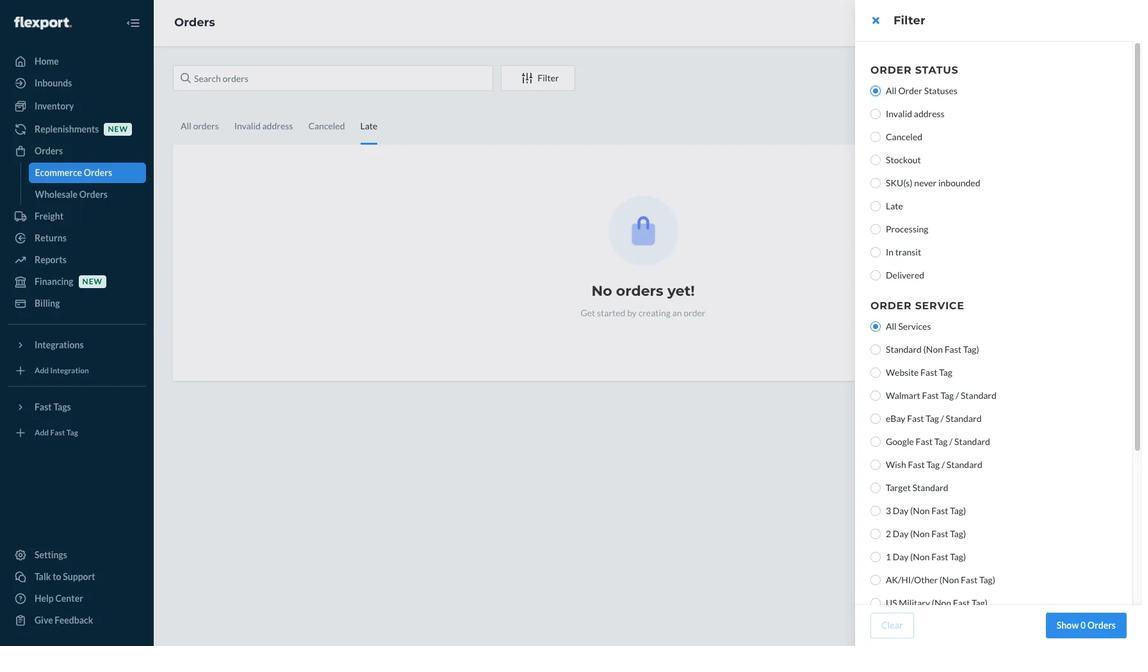 Task type: locate. For each thing, give the bounding box(es) containing it.
(non down 2 day (non fast tag)
[[910, 552, 930, 562]]

invalid
[[886, 108, 912, 119]]

all for order status
[[886, 85, 897, 96]]

0 vertical spatial day
[[893, 505, 909, 516]]

fast up website fast tag
[[945, 344, 962, 355]]

day right 3 at right bottom
[[893, 505, 909, 516]]

1 vertical spatial day
[[893, 529, 909, 539]]

show
[[1057, 620, 1079, 631]]

fast right google
[[916, 436, 933, 447]]

day right 2
[[893, 529, 909, 539]]

wish
[[886, 459, 906, 470]]

1 day from the top
[[893, 505, 909, 516]]

clear
[[882, 620, 903, 631]]

1 vertical spatial order
[[898, 85, 923, 96]]

tag for walmart
[[941, 390, 954, 401]]

standard up ebay fast tag / standard
[[961, 390, 997, 401]]

/ down walmart fast tag / standard
[[941, 413, 944, 424]]

(non up website fast tag
[[924, 344, 943, 355]]

order down the order status
[[898, 85, 923, 96]]

day
[[893, 505, 909, 516], [893, 529, 909, 539], [893, 552, 909, 562]]

0 vertical spatial order
[[871, 64, 912, 76]]

None radio
[[871, 132, 881, 142], [871, 155, 881, 165], [871, 178, 881, 188], [871, 201, 881, 211], [871, 247, 881, 258], [871, 270, 881, 281], [871, 368, 881, 378], [871, 460, 881, 470], [871, 483, 881, 493], [871, 506, 881, 516], [871, 575, 881, 586], [871, 132, 881, 142], [871, 155, 881, 165], [871, 178, 881, 188], [871, 201, 881, 211], [871, 247, 881, 258], [871, 270, 881, 281], [871, 368, 881, 378], [871, 460, 881, 470], [871, 483, 881, 493], [871, 506, 881, 516], [871, 575, 881, 586]]

standard down google fast tag / standard
[[947, 459, 983, 470]]

order
[[871, 64, 912, 76], [898, 85, 923, 96], [871, 300, 912, 312]]

statuses
[[924, 85, 958, 96]]

2 all from the top
[[886, 321, 897, 332]]

tag up walmart fast tag / standard
[[939, 367, 953, 378]]

standard
[[886, 344, 922, 355], [961, 390, 997, 401], [946, 413, 982, 424], [955, 436, 990, 447], [947, 459, 983, 470], [913, 482, 949, 493]]

standard down walmart fast tag / standard
[[946, 413, 982, 424]]

inbounded
[[939, 177, 981, 188]]

filter
[[894, 13, 926, 28]]

in
[[886, 247, 894, 258]]

2 day from the top
[[893, 529, 909, 539]]

tag) up 2 day (non fast tag)
[[950, 505, 966, 516]]

all order statuses
[[886, 85, 958, 96]]

ebay fast tag / standard
[[886, 413, 982, 424]]

all left services
[[886, 321, 897, 332]]

2 day (non fast tag)
[[886, 529, 966, 539]]

all services
[[886, 321, 931, 332]]

tag)
[[963, 344, 979, 355], [950, 505, 966, 516], [950, 529, 966, 539], [950, 552, 966, 562], [980, 575, 996, 586], [972, 598, 988, 609]]

us military (non fast tag)
[[886, 598, 988, 609]]

fast down ak/hi/other (non fast tag)
[[953, 598, 970, 609]]

ak/hi/other (non fast tag)
[[886, 575, 996, 586]]

/ up wish fast tag / standard
[[949, 436, 953, 447]]

tag) up ak/hi/other (non fast tag)
[[950, 552, 966, 562]]

all
[[886, 85, 897, 96], [886, 321, 897, 332]]

fast down "standard (non fast tag)"
[[921, 367, 938, 378]]

order for service
[[871, 300, 912, 312]]

(non
[[924, 344, 943, 355], [910, 505, 930, 516], [910, 529, 930, 539], [910, 552, 930, 562], [940, 575, 959, 586], [932, 598, 951, 609]]

tag) for 2 day (non fast tag)
[[950, 529, 966, 539]]

tag up google fast tag / standard
[[926, 413, 939, 424]]

1 all from the top
[[886, 85, 897, 96]]

tag for website
[[939, 367, 953, 378]]

/ up ebay fast tag / standard
[[956, 390, 959, 401]]

tag) down 3 day (non fast tag)
[[950, 529, 966, 539]]

tag for ebay
[[926, 413, 939, 424]]

delivered
[[886, 270, 925, 281]]

walmart fast tag / standard
[[886, 390, 997, 401]]

1 vertical spatial all
[[886, 321, 897, 332]]

(non down target standard
[[910, 505, 930, 516]]

tag) down ak/hi/other (non fast tag)
[[972, 598, 988, 609]]

fast
[[945, 344, 962, 355], [921, 367, 938, 378], [922, 390, 939, 401], [907, 413, 924, 424], [916, 436, 933, 447], [908, 459, 925, 470], [932, 505, 948, 516], [932, 529, 948, 539], [932, 552, 948, 562], [961, 575, 978, 586], [953, 598, 970, 609]]

(non down ak/hi/other (non fast tag)
[[932, 598, 951, 609]]

all up invalid
[[886, 85, 897, 96]]

1 day (non fast tag)
[[886, 552, 966, 562]]

fast right ebay
[[907, 413, 924, 424]]

3 day (non fast tag)
[[886, 505, 966, 516]]

standard up wish fast tag / standard
[[955, 436, 990, 447]]

sku(s) never inbounded
[[886, 177, 981, 188]]

2 vertical spatial order
[[871, 300, 912, 312]]

wish fast tag / standard
[[886, 459, 983, 470]]

3 day from the top
[[893, 552, 909, 562]]

day right 1
[[893, 552, 909, 562]]

1
[[886, 552, 891, 562]]

tag up wish fast tag / standard
[[934, 436, 948, 447]]

order up all order statuses
[[871, 64, 912, 76]]

None radio
[[871, 86, 881, 96], [871, 109, 881, 119], [871, 224, 881, 234], [871, 322, 881, 332], [871, 345, 881, 355], [871, 391, 881, 401], [871, 414, 881, 424], [871, 437, 881, 447], [871, 529, 881, 539], [871, 552, 881, 562], [871, 598, 881, 609], [871, 86, 881, 96], [871, 109, 881, 119], [871, 224, 881, 234], [871, 322, 881, 332], [871, 345, 881, 355], [871, 391, 881, 401], [871, 414, 881, 424], [871, 437, 881, 447], [871, 529, 881, 539], [871, 552, 881, 562], [871, 598, 881, 609]]

google fast tag / standard
[[886, 436, 990, 447]]

standard for walmart fast tag / standard
[[961, 390, 997, 401]]

/
[[956, 390, 959, 401], [941, 413, 944, 424], [949, 436, 953, 447], [942, 459, 945, 470]]

website fast tag
[[886, 367, 953, 378]]

(non for us
[[932, 598, 951, 609]]

tag down google fast tag / standard
[[927, 459, 940, 470]]

services
[[898, 321, 931, 332]]

order up all services
[[871, 300, 912, 312]]

/ down google fast tag / standard
[[942, 459, 945, 470]]

tag
[[939, 367, 953, 378], [941, 390, 954, 401], [926, 413, 939, 424], [934, 436, 948, 447], [927, 459, 940, 470]]

tag) for us military (non fast tag)
[[972, 598, 988, 609]]

day for 1
[[893, 552, 909, 562]]

2 vertical spatial day
[[893, 552, 909, 562]]

(non up 1 day (non fast tag)
[[910, 529, 930, 539]]

tag up ebay fast tag / standard
[[941, 390, 954, 401]]

0 vertical spatial all
[[886, 85, 897, 96]]

day for 2
[[893, 529, 909, 539]]

target
[[886, 482, 911, 493]]



Task type: vqa. For each thing, say whether or not it's contained in the screenshot.
(Non corresponding to US
yes



Task type: describe. For each thing, give the bounding box(es) containing it.
website
[[886, 367, 919, 378]]

clear button
[[871, 613, 914, 639]]

/ for walmart
[[956, 390, 959, 401]]

tag) up us military (non fast tag)
[[980, 575, 996, 586]]

transit
[[895, 247, 921, 258]]

/ for google
[[949, 436, 953, 447]]

(non up us military (non fast tag)
[[940, 575, 959, 586]]

invalid address
[[886, 108, 945, 119]]

processing
[[886, 224, 929, 234]]

(non for 2
[[910, 529, 930, 539]]

(non for 1
[[910, 552, 930, 562]]

all for order service
[[886, 321, 897, 332]]

0
[[1081, 620, 1086, 631]]

ebay
[[886, 413, 906, 424]]

fast up 2 day (non fast tag)
[[932, 505, 948, 516]]

show 0 orders button
[[1046, 613, 1127, 639]]

orders
[[1088, 620, 1116, 631]]

show 0 orders
[[1057, 620, 1116, 631]]

late
[[886, 201, 903, 211]]

stockout
[[886, 154, 921, 165]]

us
[[886, 598, 897, 609]]

order service
[[871, 300, 965, 312]]

tag for google
[[934, 436, 948, 447]]

target standard
[[886, 482, 949, 493]]

military
[[899, 598, 930, 609]]

standard for ebay fast tag / standard
[[946, 413, 982, 424]]

status
[[915, 64, 959, 76]]

sku(s)
[[886, 177, 913, 188]]

fast up ebay fast tag / standard
[[922, 390, 939, 401]]

fast up us military (non fast tag)
[[961, 575, 978, 586]]

walmart
[[886, 390, 920, 401]]

tag) for 1 day (non fast tag)
[[950, 552, 966, 562]]

standard up website at the right of page
[[886, 344, 922, 355]]

in transit
[[886, 247, 921, 258]]

/ for wish
[[942, 459, 945, 470]]

2
[[886, 529, 891, 539]]

service
[[915, 300, 965, 312]]

order for status
[[871, 64, 912, 76]]

(non for 3
[[910, 505, 930, 516]]

tag for wish
[[927, 459, 940, 470]]

standard for google fast tag / standard
[[955, 436, 990, 447]]

standard down wish fast tag / standard
[[913, 482, 949, 493]]

fast up 1 day (non fast tag)
[[932, 529, 948, 539]]

/ for ebay
[[941, 413, 944, 424]]

tag) down service
[[963, 344, 979, 355]]

fast up ak/hi/other (non fast tag)
[[932, 552, 948, 562]]

standard (non fast tag)
[[886, 344, 979, 355]]

tag) for 3 day (non fast tag)
[[950, 505, 966, 516]]

close image
[[872, 15, 879, 26]]

order status
[[871, 64, 959, 76]]

address
[[914, 108, 945, 119]]

ak/hi/other
[[886, 575, 938, 586]]

canceled
[[886, 131, 923, 142]]

fast right 'wish'
[[908, 459, 925, 470]]

google
[[886, 436, 914, 447]]

day for 3
[[893, 505, 909, 516]]

never
[[914, 177, 937, 188]]

standard for wish fast tag / standard
[[947, 459, 983, 470]]

3
[[886, 505, 891, 516]]



